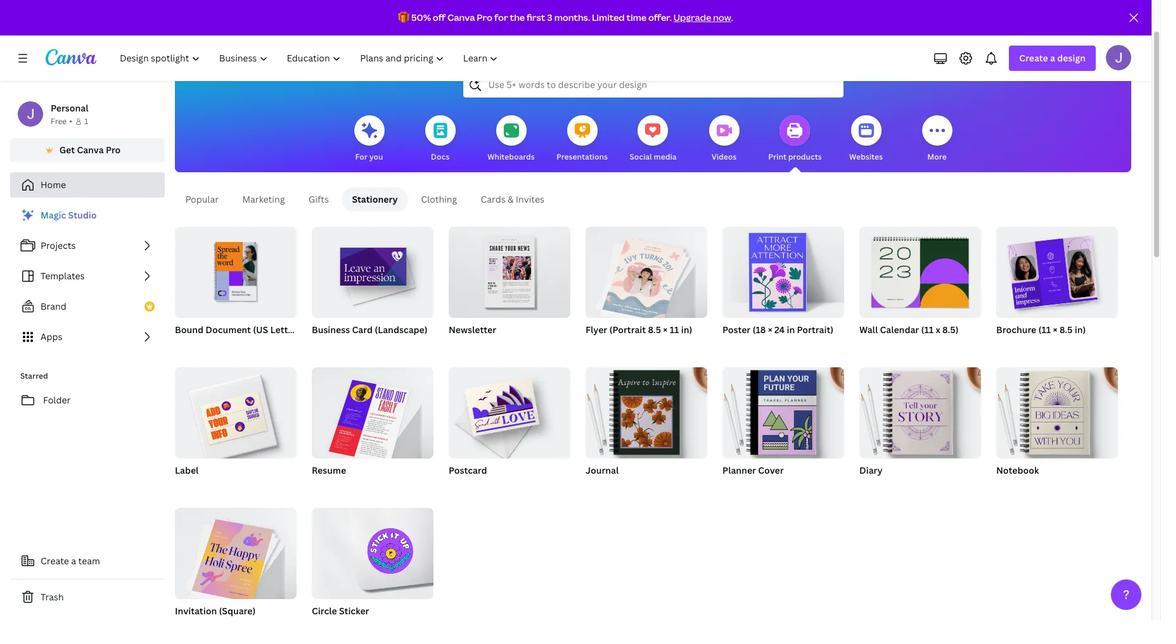 Task type: describe. For each thing, give the bounding box(es) containing it.
brochure
[[996, 324, 1036, 336]]

apps
[[41, 331, 62, 343]]

flyer (portrait 8.5 × 11 in) group
[[586, 222, 707, 352]]

jacob simon image
[[1106, 45, 1131, 70]]

magic studio link
[[10, 203, 165, 228]]

a for team
[[71, 555, 76, 567]]

limited
[[592, 11, 625, 23]]

resume group
[[312, 363, 434, 493]]

journal
[[586, 465, 619, 477]]

0 vertical spatial pro
[[477, 11, 493, 23]]

(18
[[753, 324, 766, 336]]

videos
[[712, 151, 737, 162]]

for you
[[355, 151, 383, 162]]

1
[[84, 116, 88, 127]]

group for diary group
[[860, 363, 981, 459]]

Search search field
[[488, 73, 818, 97]]

personal
[[51, 102, 88, 114]]

diary group
[[860, 363, 981, 493]]

templates
[[41, 270, 85, 282]]

popular button
[[175, 188, 229, 212]]

sticker
[[339, 605, 369, 617]]

group for planner cover group
[[723, 363, 844, 459]]

gifts
[[309, 193, 329, 205]]

docs
[[431, 151, 449, 162]]

clothing
[[421, 193, 457, 205]]

time
[[627, 11, 647, 23]]

flyer
[[586, 324, 607, 336]]

(square)
[[219, 605, 256, 617]]

will
[[573, 30, 605, 57]]

notebook
[[996, 465, 1039, 477]]

brochure (11 × 8.5 in) group
[[996, 222, 1118, 352]]

apps link
[[10, 325, 165, 350]]

create for create a design
[[1019, 52, 1048, 64]]

starred
[[20, 371, 48, 382]]

(11 inside group
[[1039, 324, 1051, 336]]

brand link
[[10, 294, 165, 319]]

canva inside get canva pro button
[[77, 144, 104, 156]]

videos button
[[709, 106, 739, 172]]

× inside group
[[663, 324, 668, 336]]

team
[[78, 555, 100, 567]]

you inside button
[[369, 151, 383, 162]]

whiteboards button
[[488, 106, 535, 172]]

business
[[312, 324, 350, 336]]

postcard
[[449, 465, 487, 477]]

8.5)
[[943, 324, 959, 336]]

planner cover group
[[723, 363, 844, 493]]

trash link
[[10, 585, 165, 610]]

a for design
[[1050, 52, 1055, 64]]

media
[[654, 151, 677, 162]]

× for poster (18 × 24 in portrait)
[[768, 324, 772, 336]]

wall calendar (11 x 8.5)
[[860, 324, 959, 336]]

social media button
[[630, 106, 677, 172]]

whiteboards
[[488, 151, 535, 162]]

projects
[[41, 240, 76, 252]]

group for notebook group at the bottom of the page
[[996, 363, 1118, 459]]

print products
[[768, 151, 822, 162]]

(11 inside group
[[921, 324, 934, 336]]

cards & invites
[[481, 193, 545, 205]]

business card (landscape) group
[[312, 222, 434, 352]]

first
[[527, 11, 545, 23]]

clothing button
[[410, 188, 468, 212]]

0 vertical spatial canva
[[448, 11, 475, 23]]

circle sticker group
[[312, 503, 434, 621]]

3
[[547, 11, 553, 23]]

document
[[206, 324, 251, 336]]

for
[[494, 11, 508, 23]]

bound
[[175, 324, 203, 336]]

gifts button
[[298, 188, 339, 212]]

newsletter group
[[449, 222, 570, 352]]

docs button
[[425, 106, 455, 172]]

today?
[[720, 30, 792, 57]]

group for bound document (us letter) group
[[175, 222, 297, 318]]

pro inside get canva pro button
[[106, 144, 121, 156]]

group for poster (18 × 24 in portrait) group
[[723, 222, 844, 318]]

newsletter
[[449, 324, 496, 336]]

projects link
[[10, 233, 165, 259]]

stationery
[[352, 193, 398, 205]]

circle
[[312, 605, 337, 617]]

folder
[[43, 394, 71, 406]]

8.5 inside group
[[648, 324, 661, 336]]

portrait)
[[797, 324, 834, 336]]

group for resume group
[[312, 363, 434, 464]]

group for postcard group
[[449, 363, 570, 459]]

invitation
[[175, 605, 217, 617]]

planner cover
[[723, 465, 784, 477]]

invitation (square)
[[175, 605, 256, 617]]

get
[[59, 144, 75, 156]]

.
[[731, 11, 733, 23]]

get canva pro
[[59, 144, 121, 156]]



Task type: locate. For each thing, give the bounding box(es) containing it.
group for wall calendar (11 x 8.5) group on the right of page
[[860, 222, 981, 318]]

2 × from the left
[[768, 324, 772, 336]]

(11 left x
[[921, 324, 934, 336]]

in) inside group
[[1075, 324, 1086, 336]]

0 vertical spatial you
[[609, 30, 647, 57]]

create a design button
[[1009, 46, 1096, 71]]

label group
[[175, 363, 297, 493]]

50%
[[411, 11, 431, 23]]

folder link
[[10, 388, 165, 413]]

the
[[510, 11, 525, 23]]

bound document (us letter) group
[[175, 222, 300, 352]]

social media
[[630, 151, 677, 162]]

1 horizontal spatial pro
[[477, 11, 493, 23]]

print
[[768, 151, 787, 162]]

×
[[663, 324, 668, 336], [768, 324, 772, 336], [1053, 324, 1058, 336]]

trash
[[41, 591, 64, 603]]

group for invitation (square) group
[[175, 503, 297, 604]]

(landscape)
[[375, 324, 428, 336]]

websites button
[[849, 106, 883, 172]]

create inside dropdown button
[[1019, 52, 1048, 64]]

letter)
[[270, 324, 300, 336]]

0 horizontal spatial (11
[[921, 324, 934, 336]]

None search field
[[463, 72, 843, 98]]

a
[[1050, 52, 1055, 64], [71, 555, 76, 567]]

1 horizontal spatial a
[[1050, 52, 1055, 64]]

print products button
[[768, 106, 822, 172]]

group inside bound document (us letter) group
[[175, 222, 297, 318]]

pro up home link
[[106, 144, 121, 156]]

0 horizontal spatial pro
[[106, 144, 121, 156]]

group for business card (landscape) group
[[312, 222, 434, 318]]

brochure (11 × 8.5 in)
[[996, 324, 1086, 336]]

0 horizontal spatial 8.5
[[648, 324, 661, 336]]

planner
[[723, 465, 756, 477]]

0 horizontal spatial in)
[[681, 324, 692, 336]]

1 horizontal spatial you
[[609, 30, 647, 57]]

magic
[[41, 209, 66, 221]]

1 horizontal spatial canva
[[448, 11, 475, 23]]

marketing button
[[232, 188, 296, 212]]

free •
[[51, 116, 72, 127]]

8.5 right 'brochure'
[[1060, 324, 1073, 336]]

8.5 left 11
[[648, 324, 661, 336]]

group for circle sticker group
[[312, 503, 434, 600]]

in
[[787, 324, 795, 336]]

•
[[69, 116, 72, 127]]

postcard group
[[449, 363, 570, 493]]

poster
[[723, 324, 751, 336]]

calendar
[[880, 324, 919, 336]]

× left 11
[[663, 324, 668, 336]]

(portrait
[[609, 324, 646, 336]]

business card (landscape)
[[312, 324, 428, 336]]

2 (11 from the left
[[1039, 324, 1051, 336]]

label
[[175, 465, 199, 477]]

2 horizontal spatial ×
[[1053, 324, 1058, 336]]

stationery button
[[342, 188, 408, 212]]

0 vertical spatial a
[[1050, 52, 1055, 64]]

design left jacob simon image
[[1057, 52, 1086, 64]]

2 in) from the left
[[1075, 324, 1086, 336]]

8.5
[[648, 324, 661, 336], [1060, 324, 1073, 336]]

(11
[[921, 324, 934, 336], [1039, 324, 1051, 336]]

now
[[713, 11, 731, 23]]

× right 'brochure'
[[1053, 324, 1058, 336]]

create for create a team
[[41, 555, 69, 567]]

1 × from the left
[[663, 324, 668, 336]]

home link
[[10, 172, 165, 198]]

months.
[[554, 11, 590, 23]]

1 vertical spatial a
[[71, 555, 76, 567]]

flyer (portrait 8.5 × 11 in)
[[586, 324, 692, 336]]

design inside dropdown button
[[1057, 52, 1086, 64]]

poster (18 × 24 in portrait)
[[723, 324, 834, 336]]

group for label group
[[175, 363, 297, 459]]

design down upgrade
[[651, 30, 716, 57]]

0 horizontal spatial design
[[651, 30, 716, 57]]

cards & invites button
[[470, 188, 555, 212]]

you right for
[[369, 151, 383, 162]]

1 horizontal spatial ×
[[768, 324, 772, 336]]

group
[[175, 222, 297, 318], [312, 222, 434, 318], [449, 222, 570, 318], [586, 222, 707, 322], [723, 222, 844, 318], [860, 222, 981, 318], [996, 222, 1118, 318], [175, 363, 297, 459], [312, 363, 434, 464], [449, 363, 570, 459], [586, 363, 707, 459], [723, 363, 844, 459], [860, 363, 981, 459], [996, 363, 1118, 459], [175, 503, 297, 604], [312, 503, 434, 600]]

products
[[788, 151, 822, 162]]

0 horizontal spatial ×
[[663, 324, 668, 336]]

invites
[[516, 193, 545, 205]]

what
[[515, 30, 569, 57]]

1 in) from the left
[[681, 324, 692, 336]]

1 horizontal spatial design
[[1057, 52, 1086, 64]]

0 horizontal spatial a
[[71, 555, 76, 567]]

🎁
[[398, 11, 410, 23]]

upgrade
[[674, 11, 711, 23]]

what will you design today?
[[515, 30, 792, 57]]

x
[[936, 324, 940, 336]]

pro left for
[[477, 11, 493, 23]]

folder button
[[10, 388, 165, 413]]

1 vertical spatial create
[[41, 555, 69, 567]]

off
[[433, 11, 446, 23]]

poster (18 × 24 in portrait) group
[[723, 222, 844, 352]]

× inside group
[[768, 324, 772, 336]]

1 8.5 from the left
[[648, 324, 661, 336]]

marketing
[[242, 193, 285, 205]]

home
[[41, 179, 66, 191]]

1 horizontal spatial (11
[[1039, 324, 1051, 336]]

1 vertical spatial you
[[369, 151, 383, 162]]

create a team
[[41, 555, 100, 567]]

popular
[[185, 193, 219, 205]]

canva right 'off'
[[448, 11, 475, 23]]

0 vertical spatial create
[[1019, 52, 1048, 64]]

notebook group
[[996, 363, 1118, 493]]

a inside dropdown button
[[1050, 52, 1055, 64]]

journal group
[[586, 363, 707, 493]]

11
[[670, 324, 679, 336]]

wall calendar (11 x 8.5) group
[[860, 222, 981, 352]]

1 horizontal spatial 8.5
[[1060, 324, 1073, 336]]

top level navigation element
[[112, 46, 509, 71]]

websites
[[849, 151, 883, 162]]

8.5 inside group
[[1060, 324, 1073, 336]]

× inside group
[[1053, 324, 1058, 336]]

(us
[[253, 324, 268, 336]]

presentations button
[[557, 106, 608, 172]]

invitation (square) group
[[175, 503, 297, 621]]

24
[[775, 324, 785, 336]]

group for journal "group"
[[586, 363, 707, 459]]

more
[[928, 151, 947, 162]]

list containing magic studio
[[10, 203, 165, 350]]

in) inside group
[[681, 324, 692, 336]]

0 horizontal spatial you
[[369, 151, 383, 162]]

× for brochure (11 × 8.5 in)
[[1053, 324, 1058, 336]]

create a design
[[1019, 52, 1086, 64]]

wall
[[860, 324, 878, 336]]

2 8.5 from the left
[[1060, 324, 1073, 336]]

get canva pro button
[[10, 138, 165, 162]]

you down time
[[609, 30, 647, 57]]

templates link
[[10, 264, 165, 289]]

group for newsletter "group"
[[449, 222, 570, 318]]

🎁 50% off canva pro for the first 3 months. limited time offer. upgrade now .
[[398, 11, 733, 23]]

social
[[630, 151, 652, 162]]

free
[[51, 116, 67, 127]]

(11 right 'brochure'
[[1039, 324, 1051, 336]]

list
[[10, 203, 165, 350]]

1 horizontal spatial create
[[1019, 52, 1048, 64]]

resume
[[312, 465, 346, 477]]

× left "24"
[[768, 324, 772, 336]]

group for brochure (11 × 8.5 in) group
[[996, 222, 1118, 318]]

magic studio
[[41, 209, 97, 221]]

3 × from the left
[[1053, 324, 1058, 336]]

create inside button
[[41, 555, 69, 567]]

0 horizontal spatial create
[[41, 555, 69, 567]]

1 vertical spatial canva
[[77, 144, 104, 156]]

&
[[508, 193, 514, 205]]

a inside button
[[71, 555, 76, 567]]

canva right get
[[77, 144, 104, 156]]

diary
[[860, 465, 883, 477]]

1 horizontal spatial in)
[[1075, 324, 1086, 336]]

create a team button
[[10, 549, 165, 574]]

you
[[609, 30, 647, 57], [369, 151, 383, 162]]

brand
[[41, 300, 66, 312]]

1 (11 from the left
[[921, 324, 934, 336]]

0 horizontal spatial canva
[[77, 144, 104, 156]]

circle sticker
[[312, 605, 369, 617]]

1 vertical spatial pro
[[106, 144, 121, 156]]

pro
[[477, 11, 493, 23], [106, 144, 121, 156]]

group for flyer (portrait 8.5 × 11 in) group
[[586, 222, 707, 322]]



